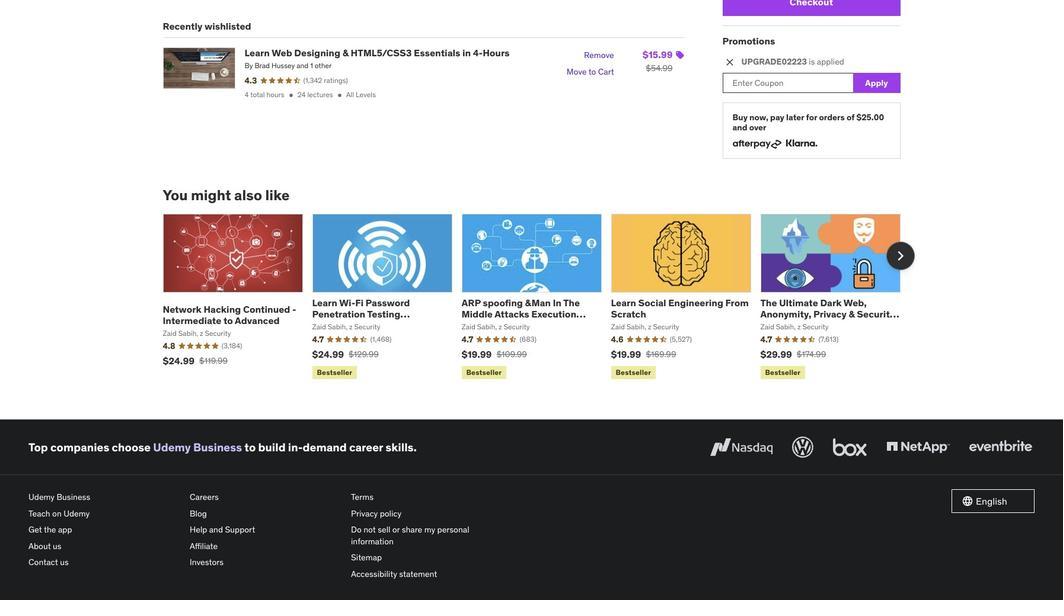 Task type: vqa. For each thing, say whether or not it's contained in the screenshot.
$11.99
no



Task type: locate. For each thing, give the bounding box(es) containing it.
learn
[[245, 47, 270, 58], [312, 297, 337, 309], [611, 297, 636, 309]]

investors
[[190, 558, 224, 568]]

by
[[245, 61, 253, 70]]

and inside careers blog help and support affiliate investors
[[209, 525, 223, 536]]

learn left social
[[611, 297, 636, 309]]

the ultimate dark web, anonymity, privacy & security course
[[761, 297, 895, 332]]

0 vertical spatial business
[[193, 440, 242, 455]]

2 horizontal spatial udemy
[[153, 440, 191, 455]]

(1,342
[[303, 76, 322, 85]]

dark
[[820, 297, 842, 309]]

and inside learn web designing & html5/css3 essentials in 4-hours by brad hussey and 1 other
[[297, 61, 309, 70]]

policy
[[380, 509, 402, 519]]

about us link
[[28, 539, 180, 555]]

2 vertical spatial and
[[209, 525, 223, 536]]

to inside network hacking continued - intermediate to advanced
[[224, 315, 233, 327]]

0 vertical spatial to
[[589, 66, 596, 77]]

skills.
[[386, 440, 417, 455]]

to for -
[[224, 315, 233, 327]]

2 horizontal spatial to
[[589, 66, 596, 77]]

business up careers in the bottom of the page
[[193, 440, 242, 455]]

choose
[[112, 440, 151, 455]]

1 vertical spatial and
[[733, 122, 748, 133]]

personal
[[437, 525, 469, 536]]

learn left wi-
[[312, 297, 337, 309]]

0 horizontal spatial and
[[209, 525, 223, 536]]

carousel element
[[163, 214, 915, 382]]

&man
[[525, 297, 551, 309]]

total
[[250, 90, 265, 99]]

security
[[857, 308, 895, 320]]

business inside udemy business teach on udemy get the app about us contact us
[[57, 492, 90, 503]]

terms link
[[351, 490, 503, 506]]

and inside buy now, pay later for orders of $25.00 and over
[[733, 122, 748, 133]]

blog link
[[190, 506, 342, 523]]

recently wishlisted
[[163, 20, 251, 32]]

affiliate
[[190, 541, 218, 552]]

udemy
[[153, 440, 191, 455], [28, 492, 55, 503], [64, 509, 90, 519]]

course
[[761, 320, 792, 332]]

sell
[[378, 525, 390, 536]]

xxsmall image left 24
[[287, 91, 295, 99]]

2 the from the left
[[761, 297, 777, 309]]

build
[[258, 440, 286, 455]]

0 horizontal spatial to
[[224, 315, 233, 327]]

learn up brad
[[245, 47, 270, 58]]

1 horizontal spatial udemy
[[64, 509, 90, 519]]

0 horizontal spatial business
[[57, 492, 90, 503]]

contact
[[28, 558, 58, 568]]

2 horizontal spatial and
[[733, 122, 748, 133]]

1 vertical spatial to
[[224, 315, 233, 327]]

xxsmall image left all
[[335, 91, 344, 99]]

demand
[[303, 440, 347, 455]]

over
[[749, 122, 767, 133]]

sitemap link
[[351, 551, 503, 567]]

other
[[315, 61, 332, 70]]

the
[[563, 297, 580, 309], [761, 297, 777, 309]]

is
[[809, 57, 815, 67]]

hours
[[483, 47, 510, 58]]

learn for learn wi-fi password penetration testing (wep/wpa/wpa2)
[[312, 297, 337, 309]]

privacy
[[814, 308, 847, 320], [351, 509, 378, 519]]

4 total hours
[[245, 90, 284, 99]]

to for udemy
[[245, 440, 256, 455]]

learn wi-fi password penetration testing (wep/wpa/wpa2)
[[312, 297, 410, 332]]

ratings)
[[324, 76, 348, 85]]

business
[[193, 440, 242, 455], [57, 492, 90, 503]]

1 vertical spatial udemy
[[28, 492, 55, 503]]

business up on
[[57, 492, 90, 503]]

upgrade02223
[[742, 57, 807, 67]]

1 horizontal spatial xxsmall image
[[335, 91, 344, 99]]

engineering
[[668, 297, 723, 309]]

middle
[[462, 308, 493, 320]]

next image
[[891, 247, 910, 266]]

us
[[53, 541, 61, 552], [60, 558, 69, 568]]

24 lectures
[[297, 90, 333, 99]]

udemy right choose
[[153, 440, 191, 455]]

xxsmall image
[[287, 91, 295, 99], [335, 91, 344, 99]]

and
[[297, 61, 309, 70], [733, 122, 748, 133], [209, 525, 223, 536]]

2 horizontal spatial learn
[[611, 297, 636, 309]]

learn inside learn social engineering from scratch
[[611, 297, 636, 309]]

arp spoofing &man in the middle attacks execution &detection
[[462, 297, 580, 332]]

0 horizontal spatial privacy
[[351, 509, 378, 519]]

0 vertical spatial and
[[297, 61, 309, 70]]

orders
[[819, 112, 845, 123]]

1 vertical spatial &
[[849, 308, 855, 320]]

small image
[[962, 496, 974, 508]]

learn inside learn wi-fi password penetration testing (wep/wpa/wpa2)
[[312, 297, 337, 309]]

the right 'in'
[[563, 297, 580, 309]]

udemy up teach
[[28, 492, 55, 503]]

1 horizontal spatial business
[[193, 440, 242, 455]]

of
[[847, 112, 855, 123]]

0 horizontal spatial xxsmall image
[[287, 91, 295, 99]]

social
[[638, 297, 666, 309]]

contact us link
[[28, 555, 180, 572]]

applied
[[817, 57, 844, 67]]

0 horizontal spatial the
[[563, 297, 580, 309]]

0 vertical spatial us
[[53, 541, 61, 552]]

$15.99
[[643, 48, 673, 60]]

1 horizontal spatial &
[[849, 308, 855, 320]]

1 vertical spatial business
[[57, 492, 90, 503]]

remove
[[584, 50, 614, 60]]

$54.99
[[646, 63, 673, 73]]

teach
[[28, 509, 50, 519]]

us right contact
[[60, 558, 69, 568]]

get
[[28, 525, 42, 536]]

web
[[272, 47, 292, 58]]

1 horizontal spatial to
[[245, 440, 256, 455]]

learn inside learn web designing & html5/css3 essentials in 4-hours by brad hussey and 1 other
[[245, 47, 270, 58]]

& right dark
[[849, 308, 855, 320]]

volkswagen image
[[790, 435, 816, 461]]

to left cart
[[589, 66, 596, 77]]

careers blog help and support affiliate investors
[[190, 492, 255, 568]]

& right 'designing'
[[343, 47, 349, 58]]

to left the advanced
[[224, 315, 233, 327]]

network hacking continued - intermediate to advanced
[[163, 304, 296, 327]]

teach on udemy link
[[28, 506, 180, 523]]

learn wi-fi password penetration testing (wep/wpa/wpa2) link
[[312, 297, 410, 332]]

and left 1
[[297, 61, 309, 70]]

afterpay image
[[733, 140, 781, 149]]

us right about
[[53, 541, 61, 552]]

the up course
[[761, 297, 777, 309]]

to inside the remove move to cart
[[589, 66, 596, 77]]

for
[[806, 112, 817, 123]]

careers
[[190, 492, 219, 503]]

html5/css3
[[351, 47, 412, 58]]

buy
[[733, 112, 748, 123]]

buy now, pay later for orders of $25.00 and over
[[733, 112, 884, 133]]

lectures
[[307, 90, 333, 99]]

udemy business link up get the app link
[[28, 490, 180, 506]]

privacy policy link
[[351, 506, 503, 523]]

to left build
[[245, 440, 256, 455]]

hussey
[[272, 61, 295, 70]]

4
[[245, 90, 249, 99]]

also
[[234, 186, 262, 205]]

learn social engineering from scratch
[[611, 297, 749, 320]]

learn for learn social engineering from scratch
[[611, 297, 636, 309]]

in-
[[288, 440, 303, 455]]

apply button
[[853, 73, 900, 93]]

1 xxsmall image from the left
[[287, 91, 295, 99]]

do not sell or share my personal information button
[[351, 523, 503, 551]]

udemy business link up careers in the bottom of the page
[[153, 440, 242, 455]]

nasdaq image
[[707, 435, 776, 461]]

essentials
[[414, 47, 460, 58]]

1 the from the left
[[563, 297, 580, 309]]

0 horizontal spatial udemy
[[28, 492, 55, 503]]

1 horizontal spatial and
[[297, 61, 309, 70]]

& inside the ultimate dark web, anonymity, privacy & security course
[[849, 308, 855, 320]]

1 horizontal spatial privacy
[[814, 308, 847, 320]]

udemy business link
[[153, 440, 242, 455], [28, 490, 180, 506]]

0 vertical spatial udemy business link
[[153, 440, 242, 455]]

do
[[351, 525, 362, 536]]

top companies choose udemy business to build in-demand career skills.
[[28, 440, 417, 455]]

2 vertical spatial to
[[245, 440, 256, 455]]

udemy right on
[[64, 509, 90, 519]]

1 horizontal spatial learn
[[312, 297, 337, 309]]

1 horizontal spatial the
[[761, 297, 777, 309]]

0 vertical spatial privacy
[[814, 308, 847, 320]]

sitemap
[[351, 553, 382, 564]]

0 vertical spatial &
[[343, 47, 349, 58]]

and left over
[[733, 122, 748, 133]]

hacking
[[204, 304, 241, 315]]

0 horizontal spatial learn
[[245, 47, 270, 58]]

and right help
[[209, 525, 223, 536]]

1 vertical spatial privacy
[[351, 509, 378, 519]]

0 horizontal spatial &
[[343, 47, 349, 58]]



Task type: describe. For each thing, give the bounding box(es) containing it.
remove move to cart
[[567, 50, 614, 77]]

small image
[[724, 57, 736, 68]]

pay
[[770, 112, 784, 123]]

&detection
[[462, 320, 513, 332]]

netapp image
[[884, 435, 952, 461]]

app
[[58, 525, 72, 536]]

information
[[351, 537, 394, 547]]

english
[[976, 496, 1007, 508]]

Enter Coupon text field
[[723, 73, 853, 93]]

cart
[[598, 66, 614, 77]]

arp
[[462, 297, 481, 309]]

like
[[265, 186, 290, 205]]

scratch
[[611, 308, 646, 320]]

all levels
[[346, 90, 376, 99]]

1 vertical spatial udemy business link
[[28, 490, 180, 506]]

eventbrite image
[[967, 435, 1035, 461]]

help
[[190, 525, 207, 536]]

not
[[364, 525, 376, 536]]

later
[[786, 112, 804, 123]]

remove button
[[584, 47, 614, 64]]

terms
[[351, 492, 374, 503]]

recently
[[163, 20, 203, 32]]

anonymity,
[[761, 308, 811, 320]]

coupon icon image
[[675, 50, 685, 60]]

learn for learn web designing & html5/css3 essentials in 4-hours by brad hussey and 1 other
[[245, 47, 270, 58]]

in
[[463, 47, 471, 58]]

arp spoofing &man in the middle attacks execution &detection link
[[462, 297, 586, 332]]

move to cart button
[[567, 64, 614, 80]]

levels
[[356, 90, 376, 99]]

testing
[[367, 308, 400, 320]]

from
[[726, 297, 749, 309]]

intermediate
[[163, 315, 221, 327]]

careers link
[[190, 490, 342, 506]]

hours
[[267, 90, 284, 99]]

network hacking continued - intermediate to advanced link
[[163, 304, 296, 327]]

& inside learn web designing & html5/css3 essentials in 4-hours by brad hussey and 1 other
[[343, 47, 349, 58]]

move
[[567, 66, 587, 77]]

my
[[424, 525, 435, 536]]

learn web designing & html5/css3 essentials in 4-hours by brad hussey and 1 other
[[245, 47, 510, 70]]

execution
[[531, 308, 576, 320]]

wishlisted
[[205, 20, 251, 32]]

-
[[292, 304, 296, 315]]

accessibility statement link
[[351, 567, 503, 583]]

continued
[[243, 304, 290, 315]]

might
[[191, 186, 231, 205]]

you
[[163, 186, 188, 205]]

top
[[28, 440, 48, 455]]

about
[[28, 541, 51, 552]]

in
[[553, 297, 562, 309]]

2 xxsmall image from the left
[[335, 91, 344, 99]]

designing
[[294, 47, 340, 58]]

the inside the arp spoofing &man in the middle attacks execution &detection
[[563, 297, 580, 309]]

box image
[[830, 435, 870, 461]]

career
[[349, 440, 383, 455]]

privacy inside the ultimate dark web, anonymity, privacy & security course
[[814, 308, 847, 320]]

2 vertical spatial udemy
[[64, 509, 90, 519]]

the inside the ultimate dark web, anonymity, privacy & security course
[[761, 297, 777, 309]]

$15.99 $54.99
[[643, 48, 673, 73]]

attacks
[[495, 308, 529, 320]]

on
[[52, 509, 62, 519]]

24
[[297, 90, 306, 99]]

english button
[[952, 490, 1035, 514]]

ultimate
[[779, 297, 818, 309]]

accessibility
[[351, 569, 397, 580]]

privacy inside terms privacy policy do not sell or share my personal information sitemap accessibility statement
[[351, 509, 378, 519]]

1
[[310, 61, 313, 70]]

support
[[225, 525, 255, 536]]

share
[[402, 525, 422, 536]]

all
[[346, 90, 354, 99]]

1,342 ratings element
[[303, 76, 348, 86]]

spoofing
[[483, 297, 523, 309]]

0 vertical spatial udemy
[[153, 440, 191, 455]]

network
[[163, 304, 202, 315]]

(1,342 ratings)
[[303, 76, 348, 85]]

klarna image
[[786, 138, 817, 149]]

1 vertical spatial us
[[60, 558, 69, 568]]

the ultimate dark web, anonymity, privacy & security course link
[[761, 297, 899, 332]]

upgrade02223 is applied
[[742, 57, 844, 67]]

brad
[[255, 61, 270, 70]]

statement
[[399, 569, 437, 580]]



